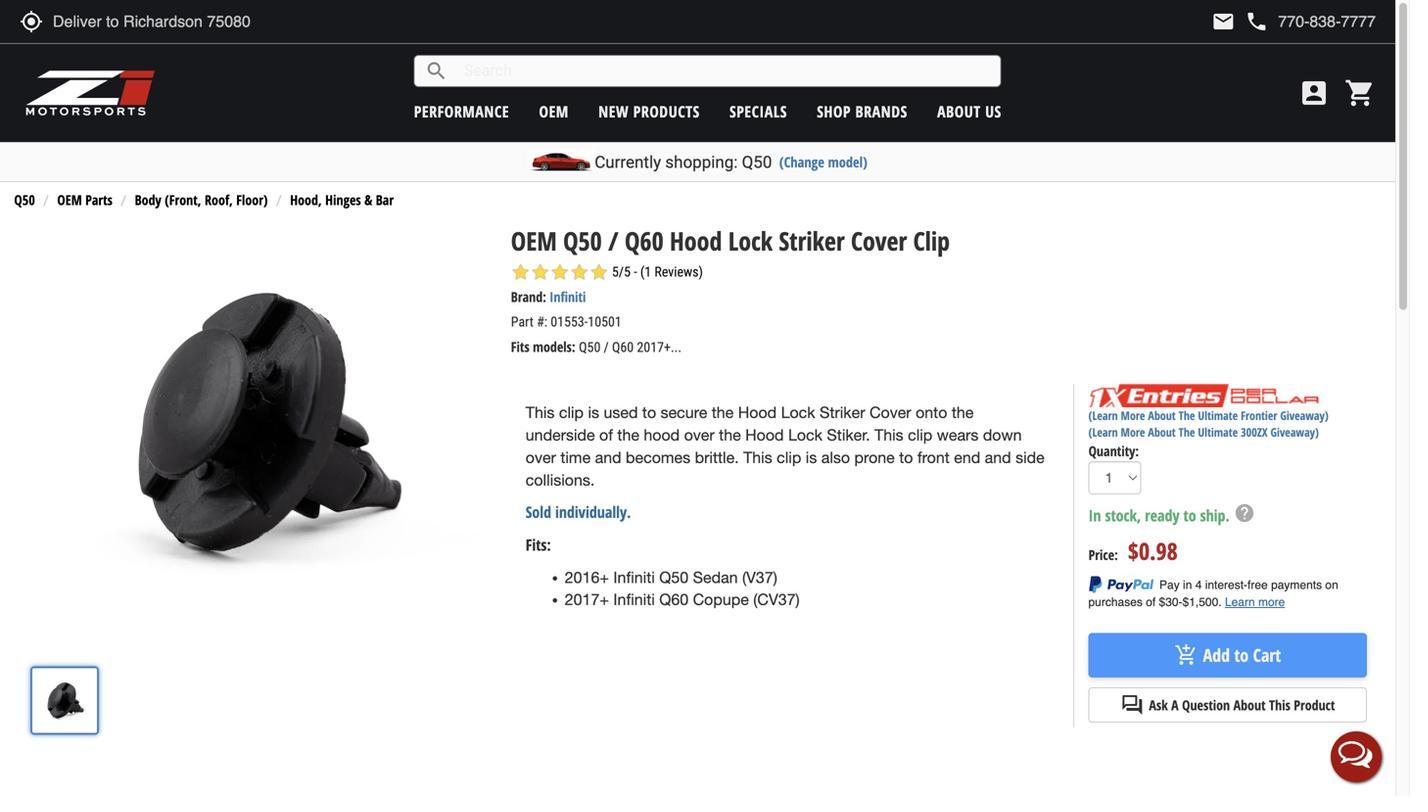 Task type: locate. For each thing, give the bounding box(es) containing it.
this
[[526, 404, 555, 422], [875, 426, 904, 444], [744, 449, 773, 467], [1270, 696, 1291, 715]]

parts
[[85, 191, 113, 209]]

q60 up 5/5 -
[[625, 223, 664, 258]]

part
[[511, 314, 534, 330]]

1 more from the top
[[1121, 408, 1146, 424]]

q50 left (change
[[742, 152, 772, 172]]

1 vertical spatial (learn
[[1089, 424, 1118, 441]]

shop brands link
[[817, 101, 908, 122]]

0 vertical spatial striker
[[779, 223, 845, 258]]

$0.98
[[1128, 535, 1178, 567]]

q50 down the '10501'
[[579, 340, 601, 356]]

z1 motorsports logo image
[[24, 69, 156, 118]]

1 horizontal spatial clip
[[777, 449, 802, 467]]

lock
[[729, 223, 773, 258], [781, 404, 816, 422], [789, 426, 823, 444]]

(learn
[[1089, 408, 1118, 424], [1089, 424, 1118, 441]]

ultimate
[[1198, 408, 1238, 424], [1198, 424, 1238, 441]]

1 vertical spatial the
[[1179, 424, 1196, 441]]

1 vertical spatial clip
[[908, 426, 933, 444]]

this clip is used to secure the hood lock striker cover onto the underside of the hood over the hood lock stiker. this clip wears down over time and becomes brittle. this clip is also prone to front end and side collisions.
[[526, 404, 1045, 489]]

/
[[608, 223, 619, 258], [604, 340, 609, 356]]

giveaway) right frontier
[[1281, 408, 1329, 424]]

oem link
[[539, 101, 569, 122]]

is
[[588, 404, 600, 422], [806, 449, 817, 467]]

giveaway) down frontier
[[1271, 424, 1320, 441]]

the
[[712, 404, 734, 422], [952, 404, 974, 422], [618, 426, 640, 444], [719, 426, 741, 444]]

to up the hood
[[643, 404, 657, 422]]

0 vertical spatial more
[[1121, 408, 1146, 424]]

oem for parts
[[57, 191, 82, 209]]

about
[[938, 101, 981, 122], [1149, 408, 1176, 424], [1149, 424, 1176, 441], [1234, 696, 1266, 715]]

to right add
[[1235, 644, 1249, 668]]

1 vertical spatial is
[[806, 449, 817, 467]]

shopping_cart link
[[1340, 77, 1376, 109]]

1 vertical spatial giveaway)
[[1271, 424, 1320, 441]]

is left also at right
[[806, 449, 817, 467]]

1 vertical spatial striker
[[820, 404, 866, 422]]

and
[[595, 449, 622, 467], [985, 449, 1012, 467]]

q60 inside 2016+ infiniti q50 sedan (v37) 2017+ infiniti q60 copupe (cv37)
[[660, 591, 689, 609]]

shopping_cart
[[1345, 77, 1376, 109]]

infiniti right 2017+
[[614, 591, 655, 609]]

q60 left 'copupe'
[[660, 591, 689, 609]]

about us link
[[938, 101, 1002, 122]]

2 horizontal spatial clip
[[908, 426, 933, 444]]

oem left parts
[[57, 191, 82, 209]]

hood, hinges & bar
[[290, 191, 394, 209]]

the down (learn more about the ultimate frontier giveaway) link
[[1179, 424, 1196, 441]]

about right the question
[[1234, 696, 1266, 715]]

clip left also at right
[[777, 449, 802, 467]]

/ up 5/5 -
[[608, 223, 619, 258]]

0 vertical spatial infiniti
[[550, 288, 586, 306]]

oem inside oem q50 / q60 hood lock striker cover clip star star star star star 5/5 - (1 reviews) brand: infiniti part #: 01553-10501 fits models: q50 / q60 2017+...
[[511, 223, 557, 258]]

and down down
[[985, 449, 1012, 467]]

/ down the '10501'
[[604, 340, 609, 356]]

individually.
[[555, 502, 631, 523]]

oem for q50
[[511, 223, 557, 258]]

striker inside oem q50 / q60 hood lock striker cover clip star star star star star 5/5 - (1 reviews) brand: infiniti part #: 01553-10501 fits models: q50 / q60 2017+...
[[779, 223, 845, 258]]

0 horizontal spatial and
[[595, 449, 622, 467]]

product
[[1294, 696, 1336, 715]]

ready
[[1145, 505, 1180, 526]]

stiker.
[[827, 426, 870, 444]]

1 vertical spatial cover
[[870, 404, 912, 422]]

this left product
[[1270, 696, 1291, 715]]

brands
[[856, 101, 908, 122]]

hood up brittle.
[[738, 404, 777, 422]]

0 vertical spatial (learn
[[1089, 408, 1118, 424]]

cover left clip
[[851, 223, 907, 258]]

1 vertical spatial ultimate
[[1198, 424, 1238, 441]]

ultimate down (learn more about the ultimate frontier giveaway) link
[[1198, 424, 1238, 441]]

0 horizontal spatial over
[[526, 449, 556, 467]]

cover left onto
[[870, 404, 912, 422]]

add_shopping_cart add to cart
[[1175, 644, 1282, 668]]

0 vertical spatial cover
[[851, 223, 907, 258]]

(v37)
[[743, 569, 778, 587]]

giveaway)
[[1281, 408, 1329, 424], [1271, 424, 1320, 441]]

and down of
[[595, 449, 622, 467]]

(learn more about the ultimate frontier giveaway) (learn more about the ultimate 300zx giveaway)
[[1089, 408, 1329, 441]]

copupe
[[693, 591, 749, 609]]

Search search field
[[448, 56, 1001, 86]]

striker up stiker.
[[820, 404, 866, 422]]

1 vertical spatial infiniti
[[614, 569, 655, 587]]

this inside the "question_answer ask a question about this product"
[[1270, 696, 1291, 715]]

the up brittle.
[[719, 426, 741, 444]]

1 star from the left
[[511, 263, 531, 282]]

a
[[1172, 696, 1179, 715]]

the up (learn more about the ultimate 300zx giveaway) link
[[1179, 408, 1196, 424]]

2 vertical spatial infiniti
[[614, 591, 655, 609]]

us
[[986, 101, 1002, 122]]

hood left stiker.
[[746, 426, 784, 444]]

2 vertical spatial hood
[[746, 426, 784, 444]]

about inside the "question_answer ask a question about this product"
[[1234, 696, 1266, 715]]

clip
[[559, 404, 584, 422], [908, 426, 933, 444], [777, 449, 802, 467]]

lock inside oem q50 / q60 hood lock striker cover clip star star star star star 5/5 - (1 reviews) brand: infiniti part #: 01553-10501 fits models: q50 / q60 2017+...
[[729, 223, 773, 258]]

end
[[954, 449, 981, 467]]

q50 up the infiniti link
[[563, 223, 602, 258]]

q50 left sedan
[[660, 569, 689, 587]]

1 horizontal spatial and
[[985, 449, 1012, 467]]

side
[[1016, 449, 1045, 467]]

q50 left oem parts
[[14, 191, 35, 209]]

#:
[[537, 314, 548, 330]]

this right brittle.
[[744, 449, 773, 467]]

wears
[[937, 426, 979, 444]]

0 vertical spatial clip
[[559, 404, 584, 422]]

to left ship.
[[1184, 505, 1197, 526]]

2 more from the top
[[1121, 424, 1146, 441]]

in
[[1089, 505, 1102, 526]]

1 vertical spatial oem
[[57, 191, 82, 209]]

striker inside the this clip is used to secure the hood lock striker cover onto the underside of the hood over the hood lock stiker. this clip wears down over time and becomes brittle. this clip is also prone to front end and side collisions.
[[820, 404, 866, 422]]

hood down shopping:
[[670, 223, 722, 258]]

infiniti up 01553-
[[550, 288, 586, 306]]

to
[[643, 404, 657, 422], [900, 449, 913, 467], [1184, 505, 1197, 526], [1235, 644, 1249, 668]]

0 vertical spatial the
[[1179, 408, 1196, 424]]

0 vertical spatial ultimate
[[1198, 408, 1238, 424]]

0 vertical spatial lock
[[729, 223, 773, 258]]

oem left new
[[539, 101, 569, 122]]

striker down (change
[[779, 223, 845, 258]]

(learn more about the ultimate 300zx giveaway) link
[[1089, 424, 1320, 441]]

1 vertical spatial more
[[1121, 424, 1146, 441]]

question_answer
[[1121, 694, 1145, 717]]

ultimate up (learn more about the ultimate 300zx giveaway) link
[[1198, 408, 1238, 424]]

body (front, roof, floor)
[[135, 191, 268, 209]]

account_box link
[[1294, 77, 1335, 109]]

2 ultimate from the top
[[1198, 424, 1238, 441]]

cover inside the this clip is used to secure the hood lock striker cover onto the underside of the hood over the hood lock stiker. this clip wears down over time and becomes brittle. this clip is also prone to front end and side collisions.
[[870, 404, 912, 422]]

about left us on the top right
[[938, 101, 981, 122]]

clip up underside
[[559, 404, 584, 422]]

oem q50 / q60 hood lock striker cover clip star star star star star 5/5 - (1 reviews) brand: infiniti part #: 01553-10501 fits models: q50 / q60 2017+...
[[511, 223, 950, 356]]

infiniti
[[550, 288, 586, 306], [614, 569, 655, 587], [614, 591, 655, 609]]

the
[[1179, 408, 1196, 424], [1179, 424, 1196, 441]]

specials link
[[730, 101, 787, 122]]

over down secure
[[684, 426, 715, 444]]

1 the from the top
[[1179, 408, 1196, 424]]

star
[[511, 263, 531, 282], [531, 263, 550, 282], [550, 263, 570, 282], [570, 263, 590, 282], [590, 263, 609, 282]]

1 horizontal spatial over
[[684, 426, 715, 444]]

2 vertical spatial oem
[[511, 223, 557, 258]]

sold
[[526, 502, 552, 523]]

is left used
[[588, 404, 600, 422]]

q60 down the '10501'
[[612, 340, 634, 356]]

2 vertical spatial q60
[[660, 591, 689, 609]]

0 horizontal spatial is
[[588, 404, 600, 422]]

performance
[[414, 101, 510, 122]]

infiniti right the 2016+ on the bottom of page
[[614, 569, 655, 587]]

1 ultimate from the top
[[1198, 408, 1238, 424]]

bar
[[376, 191, 394, 209]]

hood
[[644, 426, 680, 444]]

q50
[[742, 152, 772, 172], [14, 191, 35, 209], [563, 223, 602, 258], [579, 340, 601, 356], [660, 569, 689, 587]]

0 vertical spatial hood
[[670, 223, 722, 258]]

0 vertical spatial over
[[684, 426, 715, 444]]

floor)
[[236, 191, 268, 209]]

(cv37)
[[754, 591, 800, 609]]

q60
[[625, 223, 664, 258], [612, 340, 634, 356], [660, 591, 689, 609]]

oem up brand:
[[511, 223, 557, 258]]

striker
[[779, 223, 845, 258], [820, 404, 866, 422]]

to inside the in stock, ready to ship. help
[[1184, 505, 1197, 526]]

clip down onto
[[908, 426, 933, 444]]

over up collisions.
[[526, 449, 556, 467]]

fits
[[511, 338, 530, 356]]

ship.
[[1201, 505, 1230, 526]]

0 vertical spatial is
[[588, 404, 600, 422]]

mail
[[1212, 10, 1236, 33]]

the right secure
[[712, 404, 734, 422]]

q50 inside 2016+ infiniti q50 sedan (v37) 2017+ infiniti q60 copupe (cv37)
[[660, 569, 689, 587]]



Task type: describe. For each thing, give the bounding box(es) containing it.
1 vertical spatial /
[[604, 340, 609, 356]]

oem parts link
[[57, 191, 113, 209]]

0 vertical spatial /
[[608, 223, 619, 258]]

about down (learn more about the ultimate frontier giveaway) link
[[1149, 424, 1176, 441]]

5 star from the left
[[590, 263, 609, 282]]

to left 'front'
[[900, 449, 913, 467]]

2 star from the left
[[531, 263, 550, 282]]

10501
[[588, 314, 622, 330]]

frontier
[[1241, 408, 1278, 424]]

5/5 -
[[612, 264, 637, 280]]

2 vertical spatial clip
[[777, 449, 802, 467]]

used
[[604, 404, 638, 422]]

shop
[[817, 101, 851, 122]]

(learn more about the ultimate frontier giveaway) link
[[1089, 408, 1329, 424]]

quantity:
[[1089, 442, 1139, 460]]

1 and from the left
[[595, 449, 622, 467]]

1 horizontal spatial is
[[806, 449, 817, 467]]

down
[[983, 426, 1022, 444]]

models:
[[533, 338, 576, 356]]

2016+ infiniti q50 sedan (v37) 2017+ infiniti q60 copupe (cv37)
[[565, 569, 800, 609]]

1 vertical spatial lock
[[781, 404, 816, 422]]

(front,
[[165, 191, 201, 209]]

mail phone
[[1212, 10, 1269, 33]]

stock,
[[1105, 505, 1142, 526]]

q50 link
[[14, 191, 35, 209]]

1 vertical spatial q60
[[612, 340, 634, 356]]

add_shopping_cart
[[1175, 644, 1199, 667]]

fits:
[[526, 534, 551, 555]]

my_location
[[20, 10, 43, 33]]

cover inside oem q50 / q60 hood lock striker cover clip star star star star star 5/5 - (1 reviews) brand: infiniti part #: 01553-10501 fits models: q50 / q60 2017+...
[[851, 223, 907, 258]]

4 star from the left
[[570, 263, 590, 282]]

specials
[[730, 101, 787, 122]]

performance link
[[414, 101, 510, 122]]

onto
[[916, 404, 948, 422]]

add
[[1204, 644, 1230, 668]]

new products
[[599, 101, 700, 122]]

the right of
[[618, 426, 640, 444]]

becomes
[[626, 449, 691, 467]]

underside
[[526, 426, 595, 444]]

new
[[599, 101, 629, 122]]

shop brands
[[817, 101, 908, 122]]

collisions.
[[526, 471, 595, 489]]

0 horizontal spatial clip
[[559, 404, 584, 422]]

hood inside oem q50 / q60 hood lock striker cover clip star star star star star 5/5 - (1 reviews) brand: infiniti part #: 01553-10501 fits models: q50 / q60 2017+...
[[670, 223, 722, 258]]

secure
[[661, 404, 708, 422]]

brand:
[[511, 288, 547, 306]]

mail link
[[1212, 10, 1236, 33]]

1 vertical spatial hood
[[738, 404, 777, 422]]

1 (learn from the top
[[1089, 408, 1118, 424]]

roof,
[[205, 191, 233, 209]]

sold individually.
[[526, 502, 635, 523]]

the up 'wears'
[[952, 404, 974, 422]]

time
[[561, 449, 591, 467]]

3 star from the left
[[550, 263, 570, 282]]

ask
[[1150, 696, 1168, 715]]

(change model) link
[[780, 152, 868, 171]]

0 vertical spatial giveaway)
[[1281, 408, 1329, 424]]

this up prone
[[875, 426, 904, 444]]

cart
[[1254, 644, 1282, 668]]

help
[[1234, 502, 1256, 524]]

infiniti link
[[550, 288, 586, 306]]

(change
[[780, 152, 825, 171]]

front
[[918, 449, 950, 467]]

prone
[[855, 449, 895, 467]]

model)
[[828, 152, 868, 171]]

hinges
[[325, 191, 361, 209]]

0 vertical spatial oem
[[539, 101, 569, 122]]

2 the from the top
[[1179, 424, 1196, 441]]

2 and from the left
[[985, 449, 1012, 467]]

about up (learn more about the ultimate 300zx giveaway) link
[[1149, 408, 1176, 424]]

shopping:
[[665, 152, 738, 172]]

about us
[[938, 101, 1002, 122]]

0 vertical spatial q60
[[625, 223, 664, 258]]

account_box
[[1299, 77, 1330, 109]]

1 vertical spatial over
[[526, 449, 556, 467]]

2 (learn from the top
[[1089, 424, 1118, 441]]

infiniti inside oem q50 / q60 hood lock striker cover clip star star star star star 5/5 - (1 reviews) brand: infiniti part #: 01553-10501 fits models: q50 / q60 2017+...
[[550, 288, 586, 306]]

phone
[[1245, 10, 1269, 33]]

currently shopping: q50 (change model)
[[595, 152, 868, 172]]

this up underside
[[526, 404, 555, 422]]

2016+
[[565, 569, 609, 587]]

hood, hinges & bar link
[[290, 191, 394, 209]]

2 vertical spatial lock
[[789, 426, 823, 444]]

hood,
[[290, 191, 322, 209]]

oem parts
[[57, 191, 113, 209]]

body (front, roof, floor) link
[[135, 191, 268, 209]]

&
[[365, 191, 372, 209]]

01553-
[[551, 314, 588, 330]]

sedan
[[693, 569, 738, 587]]

new products link
[[599, 101, 700, 122]]

phone link
[[1245, 10, 1376, 33]]

question
[[1183, 696, 1231, 715]]

currently
[[595, 152, 661, 172]]

price: $0.98
[[1089, 535, 1178, 567]]

products
[[633, 101, 700, 122]]

clip
[[914, 223, 950, 258]]

price:
[[1089, 546, 1119, 564]]

of
[[600, 426, 613, 444]]

body
[[135, 191, 161, 209]]

search
[[425, 59, 448, 83]]

also
[[822, 449, 850, 467]]

question_answer ask a question about this product
[[1121, 694, 1336, 717]]

300zx
[[1241, 424, 1268, 441]]



Task type: vqa. For each thing, say whether or not it's contained in the screenshot.
THE IN at the right bottom of page
yes



